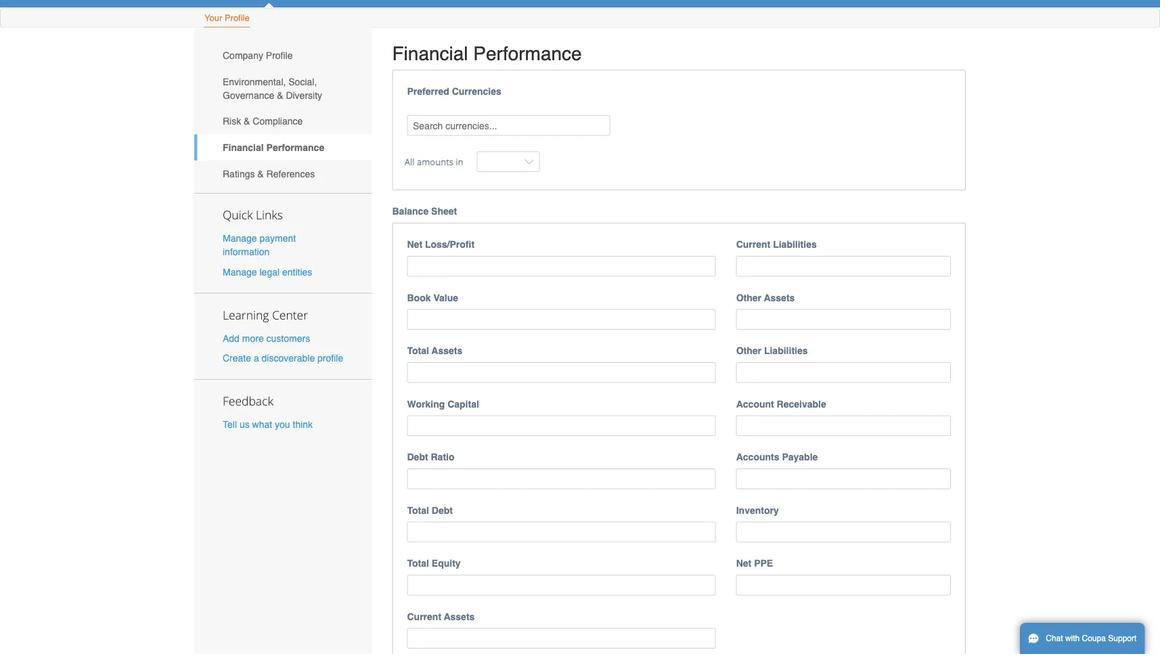 Task type: vqa. For each thing, say whether or not it's contained in the screenshot.
Other Liabilities Liabilities
yes



Task type: describe. For each thing, give the bounding box(es) containing it.
working capital
[[407, 399, 479, 410]]

all
[[405, 156, 415, 168]]

Book Value text field
[[407, 309, 716, 330]]

other liabilities
[[737, 345, 808, 356]]

sheet
[[432, 206, 457, 217]]

equity
[[432, 558, 461, 569]]

Current Liabilities text field
[[737, 256, 952, 277]]

preferred currencies
[[407, 86, 502, 97]]

Net Loss/Profit text field
[[407, 256, 716, 277]]

references
[[267, 168, 315, 179]]

your profile link
[[204, 10, 250, 27]]

receivable
[[777, 399, 827, 410]]

current assets
[[407, 611, 475, 622]]

Other Liabilities text field
[[737, 362, 952, 383]]

accounts
[[737, 452, 780, 463]]

create a discoverable profile link
[[223, 353, 344, 364]]

quick
[[223, 207, 253, 223]]

assets for current assets
[[444, 611, 475, 622]]

other for other assets
[[737, 292, 762, 303]]

balance sheet
[[393, 206, 457, 217]]

currencies
[[452, 86, 502, 97]]

1 horizontal spatial debt
[[432, 505, 453, 516]]

financial inside "link"
[[223, 142, 264, 153]]

payment
[[260, 233, 296, 244]]

environmental, social, governance & diversity
[[223, 76, 322, 101]]

environmental,
[[223, 76, 286, 87]]

a
[[254, 353, 259, 364]]

payable
[[783, 452, 818, 463]]

0 vertical spatial performance
[[474, 43, 582, 64]]

environmental, social, governance & diversity link
[[194, 69, 372, 108]]

Debt Ratio text field
[[407, 469, 716, 489]]

Total Equity text field
[[407, 575, 716, 596]]

total for total debt
[[407, 505, 429, 516]]

risk
[[223, 116, 241, 127]]

chat with coupa support button
[[1021, 623, 1146, 654]]

entities
[[282, 266, 312, 277]]

net for net loss/profit
[[407, 239, 423, 250]]

preferred
[[407, 86, 450, 97]]

book
[[407, 292, 431, 303]]

us
[[240, 419, 250, 430]]

accounts payable
[[737, 452, 818, 463]]

social,
[[289, 76, 317, 87]]

Working Capital text field
[[407, 416, 716, 436]]

manage for manage payment information
[[223, 233, 257, 244]]

total debt
[[407, 505, 453, 516]]

all amounts in
[[405, 156, 464, 168]]

manage payment information
[[223, 233, 296, 257]]

& for references
[[258, 168, 264, 179]]

manage for manage legal entities
[[223, 266, 257, 277]]

loss/profit
[[425, 239, 475, 250]]

other assets
[[737, 292, 795, 303]]

0 vertical spatial debt
[[407, 452, 428, 463]]

think
[[293, 419, 313, 430]]

Total Assets text field
[[407, 362, 716, 383]]

links
[[256, 207, 283, 223]]

risk & compliance link
[[194, 108, 372, 134]]

Current Assets text field
[[407, 628, 716, 649]]

more
[[242, 333, 264, 344]]

Account Receivable text field
[[737, 416, 952, 436]]

performance inside financial performance "link"
[[267, 142, 325, 153]]

debt ratio
[[407, 452, 455, 463]]

assets for other assets
[[764, 292, 795, 303]]

governance
[[223, 90, 275, 101]]

risk & compliance
[[223, 116, 303, 127]]

add more customers
[[223, 333, 310, 344]]

account
[[737, 399, 775, 410]]

liabilities for other liabilities
[[765, 345, 808, 356]]

support
[[1109, 634, 1137, 643]]

your profile
[[205, 13, 250, 23]]

total assets
[[407, 345, 463, 356]]

company
[[223, 50, 263, 61]]

profile for company profile
[[266, 50, 293, 61]]

ppe
[[755, 558, 774, 569]]

Accounts Payable text field
[[737, 469, 952, 489]]

information
[[223, 247, 270, 257]]

financial performance link
[[194, 134, 372, 161]]

0 vertical spatial financial
[[393, 43, 468, 64]]

chat with coupa support
[[1047, 634, 1137, 643]]

Inventory text field
[[737, 522, 952, 543]]

create
[[223, 353, 251, 364]]

net ppe
[[737, 558, 774, 569]]

company profile
[[223, 50, 293, 61]]



Task type: locate. For each thing, give the bounding box(es) containing it.
1 vertical spatial manage
[[223, 266, 257, 277]]

0 vertical spatial liabilities
[[774, 239, 817, 250]]

liabilities for current liabilities
[[774, 239, 817, 250]]

capital
[[448, 399, 479, 410]]

3 total from the top
[[407, 558, 429, 569]]

other
[[737, 292, 762, 303], [737, 345, 762, 356]]

current down total equity
[[407, 611, 442, 622]]

financial up preferred
[[393, 43, 468, 64]]

in
[[456, 156, 464, 168]]

& left diversity
[[277, 90, 283, 101]]

total
[[407, 345, 429, 356], [407, 505, 429, 516], [407, 558, 429, 569]]

other up account
[[737, 345, 762, 356]]

&
[[277, 90, 283, 101], [244, 116, 250, 127], [258, 168, 264, 179]]

total for total equity
[[407, 558, 429, 569]]

financial up ratings
[[223, 142, 264, 153]]

financial
[[393, 43, 468, 64], [223, 142, 264, 153]]

manage inside 'manage payment information'
[[223, 233, 257, 244]]

your
[[205, 13, 222, 23]]

1 vertical spatial financial
[[223, 142, 264, 153]]

Total Debt text field
[[407, 522, 716, 543]]

assets down current liabilities on the top
[[764, 292, 795, 303]]

manage down information
[[223, 266, 257, 277]]

1 horizontal spatial &
[[258, 168, 264, 179]]

0 horizontal spatial financial performance
[[223, 142, 325, 153]]

ratings & references link
[[194, 161, 372, 187]]

2 total from the top
[[407, 505, 429, 516]]

compliance
[[253, 116, 303, 127]]

1 horizontal spatial current
[[737, 239, 771, 250]]

2 vertical spatial total
[[407, 558, 429, 569]]

1 vertical spatial other
[[737, 345, 762, 356]]

1 vertical spatial total
[[407, 505, 429, 516]]

0 horizontal spatial performance
[[267, 142, 325, 153]]

debt
[[407, 452, 428, 463], [432, 505, 453, 516]]

tell
[[223, 419, 237, 430]]

liabilities
[[774, 239, 817, 250], [765, 345, 808, 356]]

total for total assets
[[407, 345, 429, 356]]

Net PPE text field
[[737, 575, 952, 596]]

1 horizontal spatial performance
[[474, 43, 582, 64]]

company profile link
[[194, 42, 372, 69]]

current for current liabilities
[[737, 239, 771, 250]]

financial performance
[[393, 43, 582, 64], [223, 142, 325, 153]]

& inside environmental, social, governance & diversity
[[277, 90, 283, 101]]

0 vertical spatial financial performance
[[393, 43, 582, 64]]

net for net ppe
[[737, 558, 752, 569]]

chat
[[1047, 634, 1064, 643]]

profile right your
[[225, 13, 250, 23]]

1 other from the top
[[737, 292, 762, 303]]

0 vertical spatial assets
[[764, 292, 795, 303]]

0 vertical spatial net
[[407, 239, 423, 250]]

quick links
[[223, 207, 283, 223]]

net loss/profit
[[407, 239, 475, 250]]

current up other assets
[[737, 239, 771, 250]]

1 manage from the top
[[223, 233, 257, 244]]

2 other from the top
[[737, 345, 762, 356]]

0 vertical spatial other
[[737, 292, 762, 303]]

feedback
[[223, 393, 274, 409]]

total down book
[[407, 345, 429, 356]]

profile
[[225, 13, 250, 23], [266, 50, 293, 61]]

debt left ratio
[[407, 452, 428, 463]]

add more customers link
[[223, 333, 310, 344]]

0 vertical spatial &
[[277, 90, 283, 101]]

0 vertical spatial profile
[[225, 13, 250, 23]]

legal
[[260, 266, 280, 277]]

0 horizontal spatial profile
[[225, 13, 250, 23]]

with
[[1066, 634, 1081, 643]]

liabilities up 'current liabilities' 'text box'
[[774, 239, 817, 250]]

book value
[[407, 292, 459, 303]]

customers
[[267, 333, 310, 344]]

profile up environmental, social, governance & diversity link
[[266, 50, 293, 61]]

1 horizontal spatial net
[[737, 558, 752, 569]]

debt down ratio
[[432, 505, 453, 516]]

Search currencies... field
[[407, 115, 611, 136]]

1 vertical spatial net
[[737, 558, 752, 569]]

manage
[[223, 233, 257, 244], [223, 266, 257, 277]]

0 vertical spatial manage
[[223, 233, 257, 244]]

total down debt ratio
[[407, 505, 429, 516]]

1 vertical spatial profile
[[266, 50, 293, 61]]

ratings & references
[[223, 168, 315, 179]]

what
[[252, 419, 272, 430]]

tell us what you think
[[223, 419, 313, 430]]

discoverable
[[262, 353, 315, 364]]

1 vertical spatial &
[[244, 116, 250, 127]]

2 vertical spatial &
[[258, 168, 264, 179]]

balance
[[393, 206, 429, 217]]

total equity
[[407, 558, 461, 569]]

you
[[275, 419, 290, 430]]

1 horizontal spatial profile
[[266, 50, 293, 61]]

& for compliance
[[244, 116, 250, 127]]

working
[[407, 399, 445, 410]]

account receivable
[[737, 399, 827, 410]]

manage legal entities
[[223, 266, 312, 277]]

0 horizontal spatial debt
[[407, 452, 428, 463]]

0 vertical spatial total
[[407, 345, 429, 356]]

performance up references
[[267, 142, 325, 153]]

net left ppe
[[737, 558, 752, 569]]

liabilities up account receivable
[[765, 345, 808, 356]]

1 horizontal spatial financial performance
[[393, 43, 582, 64]]

diversity
[[286, 90, 322, 101]]

& right risk
[[244, 116, 250, 127]]

create a discoverable profile
[[223, 353, 344, 364]]

0 horizontal spatial &
[[244, 116, 250, 127]]

1 vertical spatial current
[[407, 611, 442, 622]]

performance up currencies
[[474, 43, 582, 64]]

value
[[434, 292, 459, 303]]

1 total from the top
[[407, 345, 429, 356]]

learning
[[223, 307, 269, 323]]

1 horizontal spatial financial
[[393, 43, 468, 64]]

performance
[[474, 43, 582, 64], [267, 142, 325, 153]]

1 vertical spatial debt
[[432, 505, 453, 516]]

amounts
[[417, 156, 454, 168]]

profile for your profile
[[225, 13, 250, 23]]

financial performance inside "link"
[[223, 142, 325, 153]]

profile
[[318, 353, 344, 364]]

manage legal entities link
[[223, 266, 312, 277]]

1 vertical spatial assets
[[432, 345, 463, 356]]

financial performance down compliance
[[223, 142, 325, 153]]

1 vertical spatial liabilities
[[765, 345, 808, 356]]

inventory
[[737, 505, 779, 516]]

& right ratings
[[258, 168, 264, 179]]

other for other liabilities
[[737, 345, 762, 356]]

0 horizontal spatial net
[[407, 239, 423, 250]]

learning center
[[223, 307, 308, 323]]

ratings
[[223, 168, 255, 179]]

assets
[[764, 292, 795, 303], [432, 345, 463, 356], [444, 611, 475, 622]]

current for current assets
[[407, 611, 442, 622]]

manage payment information link
[[223, 233, 296, 257]]

manage up information
[[223, 233, 257, 244]]

add
[[223, 333, 240, 344]]

current liabilities
[[737, 239, 817, 250]]

profile inside 'link'
[[266, 50, 293, 61]]

2 manage from the top
[[223, 266, 257, 277]]

1 vertical spatial financial performance
[[223, 142, 325, 153]]

ratio
[[431, 452, 455, 463]]

2 horizontal spatial &
[[277, 90, 283, 101]]

0 vertical spatial current
[[737, 239, 771, 250]]

tell us what you think button
[[223, 418, 313, 431]]

net down balance
[[407, 239, 423, 250]]

financial performance up currencies
[[393, 43, 582, 64]]

0 horizontal spatial current
[[407, 611, 442, 622]]

center
[[272, 307, 308, 323]]

other up other liabilities
[[737, 292, 762, 303]]

0 horizontal spatial financial
[[223, 142, 264, 153]]

Other Assets text field
[[737, 309, 952, 330]]

net
[[407, 239, 423, 250], [737, 558, 752, 569]]

assets down equity
[[444, 611, 475, 622]]

1 vertical spatial performance
[[267, 142, 325, 153]]

current
[[737, 239, 771, 250], [407, 611, 442, 622]]

total left equity
[[407, 558, 429, 569]]

coupa
[[1083, 634, 1107, 643]]

2 vertical spatial assets
[[444, 611, 475, 622]]

assets for total assets
[[432, 345, 463, 356]]

assets down value
[[432, 345, 463, 356]]



